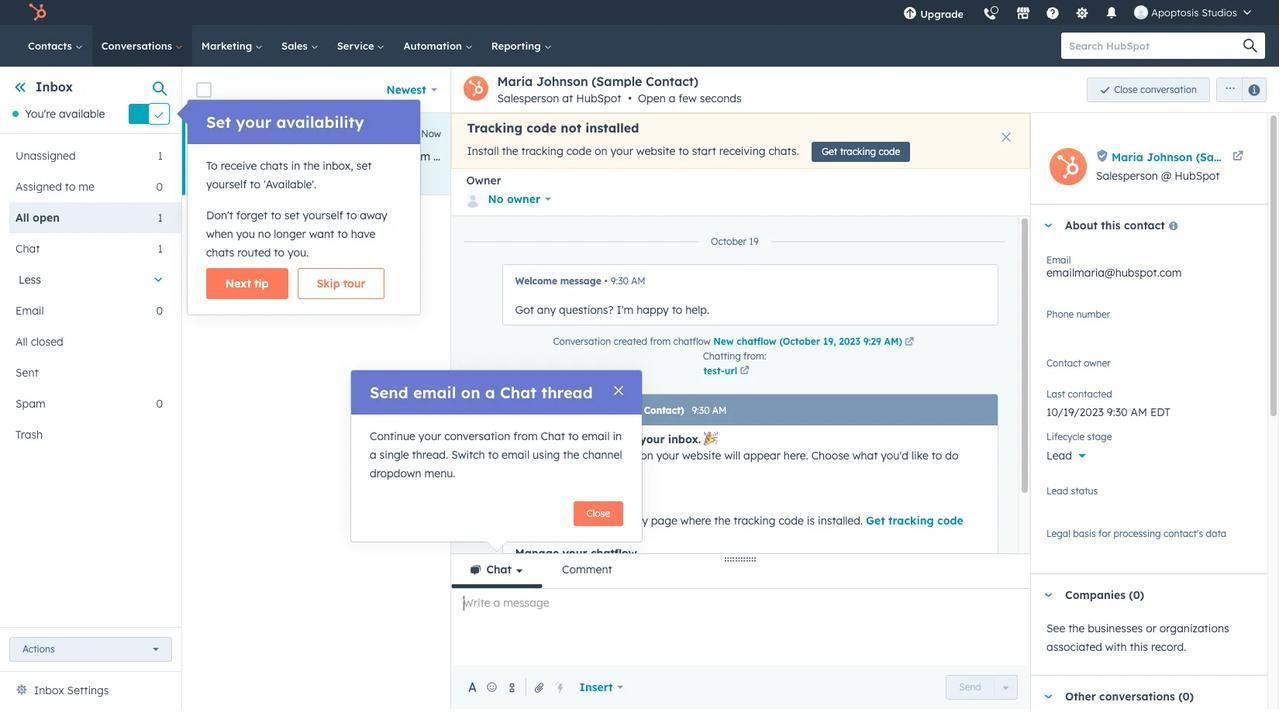 Task type: vqa. For each thing, say whether or not it's contained in the screenshot.
Conversations
yes



Task type: describe. For each thing, give the bounding box(es) containing it.
on inside you connected chat to your inbox. 🎉 from now on, any chats on your website will appear here. choose what you'd like to do next:
[[641, 449, 654, 463]]

calling icon image
[[984, 8, 998, 22]]

in inside to email in a single thread. switch to email using the channel dropdown menu.
[[613, 430, 622, 444]]

businesses
[[1088, 622, 1143, 636]]

contact) for maria johnson (sample contact) salesperson at hubspot • open a few seconds
[[646, 74, 699, 89]]

johnson for maria johnson (sample contact) salesperson at hubspot • open a few seconds
[[537, 74, 588, 89]]

1 vertical spatial page
[[651, 514, 678, 528]]

salesperson @ hubspot
[[1097, 169, 1220, 183]]

1 vertical spatial salesperson
[[1097, 169, 1159, 183]]

help.
[[686, 303, 710, 317]]

owner up last contacted
[[1065, 364, 1096, 378]]

chats inside you connected chat to your inbox. 🎉 from now on, any chats on your website will appear here. choose what you'd like to do next:
[[610, 449, 638, 463]]

to down maria johnson (sample contact) 9:30 am
[[626, 433, 637, 447]]

0 horizontal spatial is
[[807, 514, 815, 528]]

chat inside the chat button
[[487, 563, 512, 577]]

in inside to receive chats in the inbox, set yourself to 'available'.
[[291, 159, 300, 173]]

lead for lead
[[1047, 449, 1073, 463]]

tracking code not installed
[[467, 120, 640, 136]]

other conversations (0) button
[[1032, 677, 1253, 710]]

color
[[591, 612, 616, 626]]

manage for manage your chatflow manage your chat messaging and automation.
[[515, 547, 559, 561]]

to left me
[[65, 180, 76, 194]]

from inside "row"
[[1013, 150, 1037, 164]]

chatting
[[703, 351, 741, 362]]

legal basis for processing contact's data
[[1047, 528, 1227, 540]]

0 for email
[[156, 304, 163, 318]]

inbox for inbox
[[36, 79, 73, 95]]

1 for all open
[[158, 211, 163, 225]]

you connected chat to your inbox. 🎉 from now on, any chats on your website will appear here. choose what you'd like to do next:
[[515, 433, 959, 479]]

a inside "row"
[[955, 150, 962, 164]]

organizations
[[1160, 622, 1230, 636]]

help button
[[1040, 0, 1067, 25]]

inbox for inbox settings
[[34, 684, 64, 698]]

settings
[[67, 684, 109, 698]]

installed
[[586, 120, 640, 136]]

send button
[[947, 676, 995, 700]]

(sample for maria johnson (sample contact) salesperson at hubspot • open a few seconds
[[592, 74, 643, 89]]

unassigned
[[16, 149, 76, 163]]

send group
[[947, 676, 1018, 700]]

assigned
[[16, 180, 62, 194]]

salesperson inside maria johnson (sample contact) salesperson at hubspot • open a few seconds
[[498, 92, 559, 105]]

got
[[515, 303, 534, 317]]

no owner button for owner
[[463, 188, 551, 211]]

october 19
[[711, 236, 759, 247]]

close conversation button
[[1088, 77, 1211, 102]]

main content containing maria johnson (sample contact)
[[182, 67, 1280, 710]]

last contacted
[[1047, 389, 1113, 400]]

about this contact button
[[1032, 205, 1253, 247]]

when
[[206, 227, 233, 241]]

conversation
[[553, 336, 611, 347]]

october
[[711, 236, 747, 247]]

the left 'color'
[[572, 612, 588, 626]]

on up the continue your conversation from chat
[[461, 383, 481, 403]]

inbox,
[[323, 159, 354, 173]]

open
[[33, 211, 60, 225]]

you connected chat to your inbox. from now on, any chats on your website will appear here. choose what you'd like to do next:  try it out  send a test chat from any page where the tracking code is ins
[[226, 150, 1243, 164]]

choose inside "row"
[[700, 150, 738, 164]]

install
[[467, 144, 499, 158]]

1 vertical spatial conversation
[[445, 430, 511, 444]]

send for send a test chat from any page where the tracking code is installed. get tracking code
[[515, 514, 541, 528]]

team
[[560, 661, 587, 675]]

yourself inside don't forget to set yourself to away when you no longer want to have chats routed to you.
[[303, 209, 343, 223]]

any inside you connected chat to your inbox. 🎉 from now on, any chats on your website will appear here. choose what you'd like to do next:
[[588, 449, 607, 463]]

no inside contact owner no owner
[[1047, 364, 1062, 378]]

get tracking code button
[[812, 142, 911, 162]]

am)
[[885, 336, 903, 347]]

this inside see the businesses or organizations associated with this record.
[[1130, 641, 1149, 655]]

Search HubSpot search field
[[1062, 33, 1252, 59]]

on, inside you connected chat to your inbox. 🎉 from now on, any chats on your website will appear here. choose what you'd like to do next:
[[569, 449, 585, 463]]

chatting from:
[[703, 351, 767, 362]]

tracking inside "row"
[[1145, 150, 1187, 164]]

marketplaces image
[[1017, 7, 1031, 21]]

tracking down the 'tracking code not installed'
[[522, 144, 564, 158]]

you for you connected chat to your inbox. 🎉 from now on, any chats on your website will appear here. choose what you'd like to do next:
[[515, 433, 536, 447]]

all for all open
[[16, 211, 29, 225]]

messaging
[[612, 563, 668, 577]]

email for email
[[16, 304, 44, 318]]

send for send email on a chat thread
[[370, 383, 409, 403]]

not
[[561, 120, 582, 136]]

on inside "row"
[[529, 150, 542, 164]]

next: inside live chat from maria johnson (sample contact) with context you connected chat to your inbox.
from now on, any chats on your website will appear here. choose what you&#x27;d like to do next:

try it out 
send a test chat from any page where the tracking code is ins "row"
[[850, 150, 875, 164]]

get tracking code
[[822, 146, 901, 157]]

data
[[1206, 528, 1227, 540]]

new chatflow (october 19, 2023 9:29 am)
[[714, 336, 903, 347]]

member
[[590, 661, 633, 675]]

email emailmaria@hubspot.com
[[1047, 254, 1182, 280]]

1 horizontal spatial get
[[866, 514, 885, 528]]

set inside to receive chats in the inbox, set yourself to 'available'.
[[357, 159, 372, 173]]

receiving
[[720, 144, 766, 158]]

hubspot image
[[28, 3, 47, 22]]

tracking
[[467, 120, 523, 136]]

send a test chat from any page where the tracking code is installed. get tracking code
[[515, 514, 964, 528]]

owner for no owner
[[507, 192, 541, 206]]

away
[[360, 209, 388, 223]]

group inside main content
[[1211, 77, 1267, 102]]

to
[[206, 159, 218, 173]]

to down maria johnson (sample contact) now
[[331, 150, 341, 164]]

your inside tracking code not installed alert
[[611, 144, 634, 158]]

the up automation. in the right of the page
[[715, 514, 731, 528]]

to left help.
[[672, 303, 683, 317]]

email for to
[[582, 430, 610, 444]]

from inside you connected chat to your inbox. 🎉 from now on, any chats on your website will appear here. choose what you'd like to do next:
[[515, 449, 542, 463]]

send email on a chat thread
[[370, 383, 593, 403]]

emailmaria@hubspot.com
[[1047, 266, 1182, 280]]

at
[[563, 92, 573, 105]]

(sample for maria johnson (sample contact) 9:30 am
[[603, 405, 642, 416]]

widget.
[[734, 612, 771, 626]]

like inside live chat from maria johnson (sample contact) with context you connected chat to your inbox.
from now on, any chats on your website will appear here. choose what you&#x27;d like to do next:

try it out 
send a test chat from any page where the tracking code is ins "row"
[[800, 150, 817, 164]]

1 vertical spatial test
[[554, 514, 573, 528]]

automation link
[[394, 25, 482, 67]]

contact's
[[1164, 528, 1204, 540]]

close button
[[574, 502, 624, 527]]

seconds
[[700, 92, 742, 105]]

the inside see the businesses or organizations associated with this record.
[[1069, 622, 1085, 636]]

1 vertical spatial where
[[681, 514, 711, 528]]

where inside "row"
[[1092, 150, 1122, 164]]

forget
[[236, 209, 268, 223]]

start
[[692, 144, 717, 158]]

to up get tracking code link
[[932, 449, 943, 463]]

notifications button
[[1099, 0, 1126, 25]]

conversation inside button
[[1141, 83, 1198, 95]]

maria for maria johnson (sample contact) now
[[226, 126, 262, 142]]

send inside live chat from maria johnson (sample contact) with context you connected chat to your inbox.
from now on, any chats on your website will appear here. choose what you&#x27;d like to do next:

try it out 
send a test chat from any page where the tracking code is ins "row"
[[926, 150, 952, 164]]

the inside live chat from maria johnson (sample contact) with context you connected chat to your inbox.
from now on, any chats on your website will appear here. choose what you&#x27;d like to do next:

try it out 
send a test chat from any page where the tracking code is ins "row"
[[1125, 150, 1142, 164]]

chat button
[[451, 555, 543, 589]]

other conversations (0)
[[1066, 690, 1194, 704]]

all for all closed
[[16, 335, 28, 349]]

marketing link
[[192, 25, 272, 67]]

johnson for maria johnson (sample contact) now
[[266, 126, 317, 142]]

next: inside you connected chat to your inbox. 🎉 from now on, any chats on your website will appear here. choose what you'd like to do next:
[[515, 465, 540, 479]]

sent button
[[9, 358, 163, 389]]

page inside "row"
[[1062, 150, 1089, 164]]

continue your conversation from chat
[[370, 430, 565, 444]]

got any questions? i'm happy to help.
[[515, 303, 710, 317]]

created
[[614, 336, 648, 347]]

want
[[309, 227, 334, 241]]

what inside you connected chat to your inbox. 🎉 from now on, any chats on your website will appear here. choose what you'd like to do next:
[[853, 449, 878, 463]]

closed
[[31, 335, 63, 349]]

0 vertical spatial no
[[488, 192, 504, 206]]

insert button
[[570, 672, 634, 703]]

see
[[1047, 622, 1066, 636]]

no
[[258, 227, 271, 241]]

the inside to receive chats in the inbox, set yourself to 'available'.
[[303, 159, 320, 173]]

website inside you connected chat to your inbox. 🎉 from now on, any chats on your website will appear here. choose what you'd like to do next:
[[683, 449, 722, 463]]

19,
[[824, 336, 836, 347]]

1 horizontal spatial email
[[502, 448, 530, 462]]

chats inside "row"
[[498, 150, 526, 164]]

all open
[[16, 211, 60, 225]]

1 for unassigned
[[158, 149, 163, 163]]

trash
[[16, 428, 43, 442]]

1 vertical spatial (0)
[[1179, 690, 1194, 704]]

inbox. for from
[[370, 150, 401, 164]]

style
[[642, 612, 666, 626]]

2 vertical spatial and
[[674, 661, 693, 675]]

about
[[1066, 219, 1098, 233]]

conversation created from chatflow
[[553, 336, 714, 347]]

close for close conversation
[[1115, 83, 1138, 95]]

tracking up automation. in the right of the page
[[734, 514, 776, 528]]

connected for you connected chat to your inbox. from now on, any chats on your website will appear here. choose what you'd like to do next:  try it out  send a test chat from any page where the tracking code is ins
[[249, 150, 302, 164]]

about this contact
[[1066, 219, 1166, 233]]

open
[[638, 92, 666, 105]]

contact
[[1047, 358, 1082, 369]]

sales
[[282, 40, 311, 52]]

here. inside "row"
[[672, 150, 697, 164]]

availability
[[276, 112, 364, 132]]

with
[[1106, 641, 1127, 655]]

lead button
[[1047, 441, 1253, 466]]

service link
[[328, 25, 394, 67]]

channel
[[583, 448, 623, 462]]

contact) for maria johnson (sample contact) now
[[375, 126, 428, 142]]

appear inside you connected chat to your inbox. 🎉 from now on, any chats on your website will appear here. choose what you'd like to do next:
[[744, 449, 781, 463]]

manage team member access and availability.
[[515, 661, 757, 675]]

website inside "row"
[[571, 150, 610, 164]]

tara schultz image
[[1135, 5, 1149, 19]]

send for send
[[960, 682, 982, 693]]

link opens in a new window image inside new chatflow (october 19, 2023 9:29 am) link
[[905, 338, 914, 347]]

to down thread
[[568, 430, 579, 444]]

apoptosis studios
[[1152, 6, 1238, 19]]

2 horizontal spatial chatflow
[[737, 336, 777, 347]]

set inside don't forget to set yourself to away when you no longer want to have chats routed to you.
[[284, 209, 300, 223]]

will inside "row"
[[613, 150, 629, 164]]

contact) for maria johnson (sample contact) 9:30 am
[[644, 405, 684, 416]]

a left close button at the bottom left
[[544, 514, 551, 528]]

1 vertical spatial and
[[619, 612, 639, 626]]

2023
[[839, 336, 861, 347]]

this inside dropdown button
[[1102, 219, 1121, 233]]



Task type: locate. For each thing, give the bounding box(es) containing it.
0 vertical spatial what
[[741, 150, 767, 164]]

0 vertical spatial caret image
[[1044, 224, 1053, 228]]

1 horizontal spatial you
[[515, 433, 536, 447]]

tracking up '@'
[[1145, 150, 1187, 164]]

to right "switch"
[[488, 448, 499, 462]]

1 vertical spatial 9:30
[[692, 405, 710, 416]]

1 vertical spatial you'd
[[881, 449, 909, 463]]

processing
[[1114, 528, 1162, 540]]

0 horizontal spatial set
[[284, 209, 300, 223]]

set your availability
[[206, 112, 364, 132]]

1 horizontal spatial no
[[1047, 364, 1062, 378]]

caret image up see
[[1044, 594, 1053, 598]]

chats
[[498, 150, 526, 164], [260, 159, 288, 173], [206, 246, 234, 260], [610, 449, 638, 463]]

1 lead from the top
[[1047, 449, 1073, 463]]

0 vertical spatial email
[[1047, 254, 1071, 266]]

0 vertical spatial salesperson
[[498, 92, 559, 105]]

1 0 from the top
[[156, 180, 163, 194]]

0 horizontal spatial on,
[[458, 150, 473, 164]]

set
[[206, 112, 231, 132]]

number
[[1077, 309, 1111, 320]]

from inside "row"
[[404, 150, 430, 164]]

email inside email emailmaria@hubspot.com
[[1047, 254, 1071, 266]]

companies
[[1066, 589, 1126, 603]]

1 vertical spatial manage
[[515, 563, 557, 577]]

group
[[1211, 77, 1267, 102]]

0 vertical spatial test
[[965, 150, 984, 164]]

you'd inside live chat from maria johnson (sample contact) with context you connected chat to your inbox.
from now on, any chats on your website will appear here. choose what you&#x27;d like to do next:

try it out 
send a test chat from any page where the tracking code is ins "row"
[[770, 150, 797, 164]]

a
[[669, 92, 676, 105], [955, 150, 962, 164], [485, 383, 496, 403], [370, 448, 377, 462], [544, 514, 551, 528]]

to
[[679, 144, 689, 158], [331, 150, 341, 164], [820, 150, 831, 164], [250, 178, 261, 192], [65, 180, 76, 194], [271, 209, 281, 223], [346, 209, 357, 223], [337, 227, 348, 241], [274, 246, 285, 260], [672, 303, 683, 317], [568, 430, 579, 444], [626, 433, 637, 447], [488, 448, 499, 462], [932, 449, 943, 463]]

try
[[878, 150, 893, 164]]

1 manage from the top
[[515, 547, 559, 561]]

companies (0) button
[[1032, 575, 1253, 617]]

1 horizontal spatial conversation
[[1141, 83, 1198, 95]]

where
[[1092, 150, 1122, 164], [681, 514, 711, 528]]

you'd inside you connected chat to your inbox. 🎉 from now on, any chats on your website will appear here. choose what you'd like to do next:
[[881, 449, 909, 463]]

1 horizontal spatial no owner button
[[1047, 355, 1253, 381]]

contact) inside maria johnson (sample contact) salesperson at hubspot • open a few seconds
[[646, 74, 699, 89]]

caret image for companies (0) dropdown button
[[1044, 594, 1053, 598]]

contact
[[1125, 219, 1166, 233]]

0 vertical spatial all
[[16, 211, 29, 225]]

actions button
[[9, 638, 172, 662]]

the right using
[[563, 448, 580, 462]]

9:29
[[864, 336, 882, 347]]

to inside tracking code not installed alert
[[679, 144, 689, 158]]

automation.
[[694, 563, 756, 577]]

in up 'available'.
[[291, 159, 300, 173]]

caret image inside companies (0) dropdown button
[[1044, 594, 1053, 598]]

apoptosis studios button
[[1126, 0, 1261, 25]]

0 vertical spatial you'd
[[770, 150, 797, 164]]

conversation down search hubspot search field
[[1141, 83, 1198, 95]]

do inside you connected chat to your inbox. 🎉 from now on, any chats on your website will appear here. choose what you'd like to do next:
[[946, 449, 959, 463]]

for
[[1099, 528, 1112, 540]]

test inside "row"
[[965, 150, 984, 164]]

get inside button
[[822, 146, 838, 157]]

• left open
[[628, 92, 632, 105]]

website down 🎉 on the bottom right of page
[[683, 449, 722, 463]]

choose
[[700, 150, 738, 164], [812, 449, 850, 463]]

now down now
[[433, 150, 454, 164]]

contact) down conversation created from chatflow
[[644, 405, 684, 416]]

2 caret image from the top
[[1044, 594, 1053, 598]]

appear inside "row"
[[632, 150, 669, 164]]

close image for send email on a
[[614, 386, 624, 396]]

upgrade image
[[904, 7, 918, 21]]

what left chats.
[[741, 150, 767, 164]]

1 vertical spatial do
[[946, 449, 959, 463]]

3 0 from the top
[[156, 397, 163, 411]]

1 vertical spatial no
[[1047, 364, 1062, 378]]

2 all from the top
[[16, 335, 28, 349]]

0 horizontal spatial hubspot
[[576, 92, 622, 105]]

0 vertical spatial will
[[613, 150, 629, 164]]

is
[[1218, 150, 1226, 164], [807, 514, 815, 528]]

a right out
[[955, 150, 962, 164]]

johnson for maria johnson (sample contact) 9:30 am
[[561, 405, 600, 416]]

0 vertical spatial 0
[[156, 180, 163, 194]]

1 horizontal spatial •
[[628, 92, 632, 105]]

close
[[1115, 83, 1138, 95], [587, 508, 610, 520]]

(sample up inbox, at the left of page
[[321, 126, 371, 142]]

next:
[[850, 150, 875, 164], [515, 465, 540, 479]]

appear up send a test chat from any page where the tracking code is installed. get tracking code
[[744, 449, 781, 463]]

(sample inside maria johnson (sample contact) salesperson at hubspot • open a few seconds
[[592, 74, 643, 89]]

1 all from the top
[[16, 211, 29, 225]]

here. inside you connected chat to your inbox. 🎉 from now on, any chats on your website will appear here. choose what you'd like to do next:
[[784, 449, 809, 463]]

1 horizontal spatial am
[[713, 405, 727, 416]]

chatflow left new
[[674, 336, 711, 347]]

2 manage from the top
[[515, 563, 557, 577]]

on inside tracking code not installed alert
[[595, 144, 608, 158]]

this right "about"
[[1102, 219, 1121, 233]]

1 vertical spatial lead
[[1047, 486, 1069, 497]]

0 for spam
[[156, 397, 163, 411]]

availability.
[[696, 661, 754, 675]]

email for send
[[413, 383, 456, 403]]

you'd
[[770, 150, 797, 164], [881, 449, 909, 463]]

skip
[[317, 277, 340, 291]]

to down the receive
[[250, 178, 261, 192]]

0 horizontal spatial salesperson
[[498, 92, 559, 105]]

0 vertical spatial hubspot
[[576, 92, 622, 105]]

lead inside lead popup button
[[1047, 449, 1073, 463]]

0 vertical spatial inbox.
[[370, 150, 401, 164]]

you're
[[25, 107, 56, 121]]

1 horizontal spatial close image
[[1002, 133, 1011, 142]]

inbox. right inbox, at the left of page
[[370, 150, 401, 164]]

1 vertical spatial choose
[[812, 449, 850, 463]]

(sample inside "row"
[[321, 126, 371, 142]]

tracking inside button
[[840, 146, 876, 157]]

chats.
[[769, 144, 800, 158]]

0 vertical spatial where
[[1092, 150, 1122, 164]]

live chat from maria johnson (sample contact) with context you connected chat to your inbox.
from now on, any chats on your website will appear here. choose what you&#x27;d like to do next:

try it out 
send a test chat from any page where the tracking code is ins row
[[182, 113, 1243, 195]]

salesperson up the 'tracking code not installed'
[[498, 92, 559, 105]]

chats down maria johnson (sample contact) 9:30 am
[[610, 449, 638, 463]]

2 vertical spatial email
[[502, 448, 530, 462]]

am
[[631, 275, 646, 287], [713, 405, 727, 416]]

all inside button
[[16, 335, 28, 349]]

chats up 'available'.
[[260, 159, 288, 173]]

0 horizontal spatial next:
[[515, 465, 540, 479]]

owner
[[467, 174, 502, 188]]

0 horizontal spatial you
[[226, 150, 246, 164]]

chats down tracking at left
[[498, 150, 526, 164]]

(sample inside "link"
[[1196, 150, 1241, 164]]

from
[[404, 150, 430, 164], [515, 449, 542, 463]]

1 vertical spatial •
[[605, 275, 608, 287]]

1 horizontal spatial hubspot
[[1175, 169, 1220, 183]]

maria up salesperson @ hubspot
[[1112, 150, 1144, 164]]

search image
[[1244, 39, 1258, 53]]

1 horizontal spatial set
[[357, 159, 372, 173]]

hubspot down maria johnson (sample contac "link"
[[1175, 169, 1220, 183]]

and inside manage your chatflow manage your chat messaging and automation.
[[671, 563, 691, 577]]

tour
[[343, 277, 366, 291]]

1 vertical spatial now
[[545, 449, 566, 463]]

chatflow inside manage your chatflow manage your chat messaging and automation.
[[591, 547, 638, 561]]

you inside you connected chat to your inbox. 🎉 from now on, any chats on your website will appear here. choose what you'd like to do next:
[[515, 433, 536, 447]]

will inside you connected chat to your inbox. 🎉 from now on, any chats on your website will appear here. choose what you'd like to do next:
[[725, 449, 741, 463]]

from:
[[744, 351, 767, 362]]

johnson up at
[[537, 74, 588, 89]]

page
[[1062, 150, 1089, 164], [651, 514, 678, 528]]

is inside "row"
[[1218, 150, 1226, 164]]

0 vertical spatial yourself
[[206, 178, 247, 192]]

next: down using
[[515, 465, 540, 479]]

email up channel
[[582, 430, 610, 444]]

0 vertical spatial manage
[[515, 547, 559, 561]]

and left 'style'
[[619, 612, 639, 626]]

1 vertical spatial inbox.
[[668, 433, 701, 447]]

1 vertical spatial set
[[284, 209, 300, 223]]

caret image inside about this contact dropdown button
[[1044, 224, 1053, 228]]

2 horizontal spatial website
[[683, 449, 722, 463]]

do inside live chat from maria johnson (sample contact) with context you connected chat to your inbox.
from now on, any chats on your website will appear here. choose what you&#x27;d like to do next:

try it out 
send a test chat from any page where the tracking code is ins "row"
[[834, 150, 847, 164]]

1 vertical spatial email
[[582, 430, 610, 444]]

inbox. inside you connected chat to your inbox. 🎉 from now on, any chats on your website will appear here. choose what you'd like to do next:
[[668, 433, 701, 447]]

(sample for maria johnson (sample contact) now
[[321, 126, 371, 142]]

caret image
[[1044, 696, 1053, 699]]

1 horizontal spatial do
[[946, 449, 959, 463]]

caret image for about this contact dropdown button
[[1044, 224, 1053, 228]]

chatflow up from:
[[737, 336, 777, 347]]

close inside button
[[1115, 83, 1138, 95]]

in
[[291, 159, 300, 173], [613, 430, 622, 444]]

(sample up open
[[592, 74, 643, 89]]

chat inside manage your chatflow manage your chat messaging and automation.
[[586, 563, 609, 577]]

all left closed
[[16, 335, 28, 349]]

tracking code not installed alert
[[451, 113, 1031, 169]]

on down the 'tracking code not installed'
[[529, 150, 542, 164]]

1 horizontal spatial will
[[725, 449, 741, 463]]

trash button
[[9, 420, 163, 451]]

owner inside popup button
[[507, 192, 541, 206]]

1 vertical spatial 0
[[156, 304, 163, 318]]

1 horizontal spatial website
[[637, 144, 676, 158]]

2 lead from the top
[[1047, 486, 1069, 497]]

conversation
[[1141, 83, 1198, 95], [445, 430, 511, 444]]

settings image
[[1076, 7, 1090, 21]]

your
[[236, 112, 272, 132], [611, 144, 634, 158], [344, 150, 367, 164], [545, 150, 568, 164], [419, 430, 442, 444], [640, 433, 665, 447], [657, 449, 680, 463], [563, 547, 588, 561], [560, 563, 583, 577], [682, 612, 705, 626]]

you inside "row"
[[226, 150, 246, 164]]

close for close
[[587, 508, 610, 520]]

page up manage your chatflow manage your chat messaging and automation.
[[651, 514, 678, 528]]

maria for maria johnson (sample contact) 9:30 am
[[531, 405, 558, 416]]

set right inbox, at the left of page
[[357, 159, 372, 173]]

2 1 from the top
[[158, 211, 163, 225]]

link opens in a new window image
[[905, 336, 914, 350], [905, 338, 914, 347], [740, 365, 750, 378], [740, 367, 750, 376]]

johnson inside "row"
[[266, 126, 317, 142]]

2 vertical spatial contact)
[[644, 405, 684, 416]]

conversations
[[101, 40, 175, 52]]

1 horizontal spatial now
[[545, 449, 566, 463]]

longer
[[274, 227, 306, 241]]

lead left status on the right bottom of page
[[1047, 486, 1069, 497]]

and right the "access"
[[674, 661, 693, 675]]

and right "messaging"
[[671, 563, 691, 577]]

close down search hubspot search field
[[1115, 83, 1138, 95]]

1 vertical spatial is
[[807, 514, 815, 528]]

salesperson
[[498, 92, 559, 105], [1097, 169, 1159, 183]]

email for email emailmaria@hubspot.com
[[1047, 254, 1071, 266]]

3 1 from the top
[[158, 242, 163, 256]]

contact) inside live chat from maria johnson (sample contact) with context you connected chat to your inbox.
from now on, any chats on your website will appear here. choose what you&#x27;d like to do next:

try it out 
send a test chat from any page where the tracking code is ins "row"
[[375, 126, 428, 142]]

close image
[[1002, 133, 1011, 142], [614, 386, 624, 396]]

on, inside "row"
[[458, 150, 473, 164]]

dropdown
[[370, 467, 422, 481]]

connected inside "row"
[[249, 150, 302, 164]]

now inside "row"
[[433, 150, 454, 164]]

this down or
[[1130, 641, 1149, 655]]

send inside send button
[[960, 682, 982, 693]]

2 0 from the top
[[156, 304, 163, 318]]

1 horizontal spatial where
[[1092, 150, 1122, 164]]

caret image
[[1044, 224, 1053, 228], [1044, 594, 1053, 598]]

do left try
[[834, 150, 847, 164]]

single
[[380, 448, 409, 462]]

1 caret image from the top
[[1044, 224, 1053, 228]]

contact) down newest
[[375, 126, 428, 142]]

contacted
[[1068, 389, 1113, 400]]

inbox. for 🎉
[[668, 433, 701, 447]]

1 horizontal spatial 9:30
[[692, 405, 710, 416]]

19
[[750, 236, 759, 247]]

on,
[[458, 150, 473, 164], [569, 449, 585, 463]]

all left open
[[16, 211, 29, 225]]

hubspot right at
[[576, 92, 622, 105]]

1 vertical spatial appear
[[744, 449, 781, 463]]

1 vertical spatial inbox
[[34, 684, 64, 698]]

help image
[[1046, 7, 1060, 21]]

0 vertical spatial now
[[433, 150, 454, 164]]

message
[[561, 275, 602, 287]]

1 1 from the top
[[158, 149, 163, 163]]

will up send a test chat from any page where the tracking code is installed. get tracking code
[[725, 449, 741, 463]]

no owner button down install
[[463, 188, 551, 211]]

johnson inside "link"
[[1147, 150, 1193, 164]]

close inside button
[[587, 508, 610, 520]]

to left have
[[337, 227, 348, 241]]

0 vertical spatial connected
[[249, 150, 302, 164]]

0 vertical spatial no owner button
[[463, 188, 551, 211]]

newest
[[387, 83, 426, 97]]

conversations
[[1100, 690, 1176, 704]]

the
[[502, 144, 519, 158], [1125, 150, 1142, 164], [303, 159, 320, 173], [563, 448, 580, 462], [715, 514, 731, 528], [572, 612, 588, 626], [1069, 622, 1085, 636]]

1 horizontal spatial what
[[853, 449, 878, 463]]

now inside you connected chat to your inbox. 🎉 from now on, any chats on your website will appear here. choose what you'd like to do next:
[[545, 449, 566, 463]]

you for you connected chat to your inbox. from now on, any chats on your website will appear here. choose what you'd like to do next:  try it out  send a test chat from any page where the tracking code is ins
[[226, 150, 246, 164]]

inbox left settings on the bottom left of the page
[[34, 684, 64, 698]]

contacts link
[[19, 25, 92, 67]]

0 for assigned to me
[[156, 180, 163, 194]]

0 vertical spatial am
[[631, 275, 646, 287]]

1 horizontal spatial chatflow
[[674, 336, 711, 347]]

Last contacted text field
[[1047, 398, 1253, 423]]

0 horizontal spatial now
[[433, 150, 454, 164]]

actions
[[22, 644, 55, 655]]

email
[[1047, 254, 1071, 266], [16, 304, 44, 318]]

0
[[156, 180, 163, 194], [156, 304, 163, 318], [156, 397, 163, 411]]

page up "about"
[[1062, 150, 1089, 164]]

where up automation. in the right of the page
[[681, 514, 711, 528]]

1 vertical spatial from
[[515, 449, 542, 463]]

1 horizontal spatial next:
[[850, 150, 875, 164]]

sent
[[16, 366, 39, 380]]

on, up owner
[[458, 150, 473, 164]]

0 horizontal spatial email
[[413, 383, 456, 403]]

like inside you connected chat to your inbox. 🎉 from now on, any chats on your website will appear here. choose what you'd like to do next:
[[912, 449, 929, 463]]

maria inside "row"
[[226, 126, 262, 142]]

chatflow up "messaging"
[[591, 547, 638, 561]]

close up comment
[[587, 508, 610, 520]]

get right chats.
[[822, 146, 838, 157]]

the inside tracking code not installed alert
[[502, 144, 519, 158]]

set up longer on the left
[[284, 209, 300, 223]]

maria for maria johnson (sample contac
[[1112, 150, 1144, 164]]

email up the continue your conversation from chat
[[413, 383, 456, 403]]

a up the continue your conversation from chat
[[485, 383, 496, 403]]

chats down when
[[206, 246, 234, 260]]

johnson for maria johnson (sample contac
[[1147, 150, 1193, 164]]

0 vertical spatial is
[[1218, 150, 1226, 164]]

tracking left try
[[840, 146, 876, 157]]

maria inside maria johnson (sample contact) salesperson at hubspot • open a few seconds
[[498, 74, 533, 89]]

owner for contact owner no owner
[[1084, 358, 1111, 369]]

1 for chat
[[158, 242, 163, 256]]

0 vertical spatial (0)
[[1130, 589, 1145, 603]]

• right message
[[605, 275, 608, 287]]

lead for lead status
[[1047, 486, 1069, 497]]

lifecycle stage
[[1047, 431, 1113, 443]]

like up get tracking code link
[[912, 449, 929, 463]]

get right installed.
[[866, 514, 885, 528]]

1 vertical spatial like
[[912, 449, 929, 463]]

contact owner no owner
[[1047, 358, 1111, 378]]

0 horizontal spatial inbox.
[[370, 150, 401, 164]]

no down owner
[[488, 192, 504, 206]]

inbox. inside "row"
[[370, 150, 401, 164]]

owner
[[507, 192, 541, 206], [1084, 358, 1111, 369], [1065, 364, 1096, 378]]

maria johnson (sample contac
[[1112, 150, 1280, 164]]

the inside to email in a single thread. switch to email using the channel dropdown menu.
[[563, 448, 580, 462]]

manage for manage team member access and availability.
[[515, 661, 557, 675]]

the right install
[[502, 144, 519, 158]]

yourself inside to receive chats in the inbox, set yourself to 'available'.
[[206, 178, 247, 192]]

am up 🎉 on the bottom right of page
[[713, 405, 727, 416]]

hubspot inside maria johnson (sample contact) salesperson at hubspot • open a few seconds
[[576, 92, 622, 105]]

1 vertical spatial in
[[613, 430, 622, 444]]

the up associated
[[1069, 622, 1085, 636]]

0 vertical spatial set
[[357, 159, 372, 173]]

few
[[679, 92, 697, 105]]

0 vertical spatial conversation
[[1141, 83, 1198, 95]]

is left ins
[[1218, 150, 1226, 164]]

appear down installed
[[632, 150, 669, 164]]

🎉
[[704, 433, 718, 447]]

connected up using
[[539, 433, 595, 447]]

no owner button up last contacted 'text box'
[[1047, 355, 1253, 381]]

what inside live chat from maria johnson (sample contact) with context you connected chat to your inbox.
from now on, any chats on your website will appear here. choose what you&#x27;d like to do next:

try it out 
send a test chat from any page where the tracking code is ins "row"
[[741, 150, 767, 164]]

0 horizontal spatial 9:30
[[611, 275, 629, 287]]

you right to
[[226, 150, 246, 164]]

code inside get tracking code button
[[879, 146, 901, 157]]

0 horizontal spatial from
[[404, 150, 430, 164]]

tracking right installed.
[[889, 514, 934, 528]]

test-url link
[[703, 364, 767, 378]]

installed.
[[818, 514, 863, 528]]

0 vertical spatial email
[[413, 383, 456, 403]]

of
[[669, 612, 679, 626]]

johnson up '@'
[[1147, 150, 1193, 164]]

johnson up to receive chats in the inbox, set yourself to 'available'.
[[266, 126, 317, 142]]

you're available
[[25, 107, 105, 121]]

insert
[[580, 681, 613, 695]]

you up using
[[515, 433, 536, 447]]

0 horizontal spatial what
[[741, 150, 767, 164]]

no owner button for contact owner
[[1047, 355, 1253, 381]]

next tip
[[226, 277, 269, 291]]

0 vertical spatial here.
[[672, 150, 697, 164]]

you'd right receiving
[[770, 150, 797, 164]]

(sample for maria johnson (sample contac
[[1196, 150, 1241, 164]]

to up have
[[346, 209, 357, 223]]

notifications image
[[1105, 7, 1119, 21]]

johnson inside maria johnson (sample contact) salesperson at hubspot • open a few seconds
[[537, 74, 588, 89]]

1 horizontal spatial in
[[613, 430, 622, 444]]

is left installed.
[[807, 514, 815, 528]]

and
[[671, 563, 691, 577], [619, 612, 639, 626], [674, 661, 693, 675]]

associated
[[1047, 641, 1103, 655]]

or
[[1146, 622, 1157, 636]]

maria up the receive
[[226, 126, 262, 142]]

• inside maria johnson (sample contact) salesperson at hubspot • open a few seconds
[[628, 92, 632, 105]]

1 vertical spatial you
[[515, 433, 536, 447]]

to right chats.
[[820, 150, 831, 164]]

chats inside to receive chats in the inbox, set yourself to 'available'.
[[260, 159, 288, 173]]

0 vertical spatial appear
[[632, 150, 669, 164]]

the left inbox, at the left of page
[[303, 159, 320, 173]]

0 vertical spatial page
[[1062, 150, 1089, 164]]

upgrade
[[921, 8, 964, 20]]

1 horizontal spatial yourself
[[303, 209, 343, 223]]

johnson down thread
[[561, 405, 600, 416]]

menu.
[[425, 467, 456, 481]]

1 vertical spatial email
[[16, 304, 44, 318]]

chats inside don't forget to set yourself to away when you no longer want to have chats routed to you.
[[206, 246, 234, 260]]

test-
[[704, 365, 725, 377]]

1 vertical spatial contact)
[[375, 126, 428, 142]]

(october
[[780, 336, 821, 347]]

you're available image
[[12, 111, 19, 117]]

0 horizontal spatial here.
[[672, 150, 697, 164]]

conversation up "switch"
[[445, 430, 511, 444]]

choose inside you connected chat to your inbox. 🎉 from now on, any chats on your website will appear here. choose what you'd like to do next:
[[812, 449, 850, 463]]

a inside to email in a single thread. switch to email using the channel dropdown menu.
[[370, 448, 377, 462]]

to inside to receive chats in the inbox, set yourself to 'available'.
[[250, 178, 261, 192]]

1 horizontal spatial email
[[1047, 254, 1071, 266]]

thread.
[[412, 448, 448, 462]]

0 horizontal spatial (0)
[[1130, 589, 1145, 603]]

to up no
[[271, 209, 281, 223]]

chat inside you connected chat to your inbox. 🎉 from now on, any chats on your website will appear here. choose what you'd like to do next:
[[598, 433, 622, 447]]

lifecycle
[[1047, 431, 1085, 443]]

0 vertical spatial close image
[[1002, 133, 1011, 142]]

0 horizontal spatial am
[[631, 275, 646, 287]]

website inside tracking code not installed alert
[[637, 144, 676, 158]]

yourself up want
[[303, 209, 343, 223]]

close image for tracking code not installed
[[1002, 133, 1011, 142]]

you.
[[288, 246, 309, 260]]

3 manage from the top
[[515, 661, 557, 675]]

1 vertical spatial will
[[725, 449, 741, 463]]

chat
[[16, 242, 40, 256], [500, 383, 537, 403], [541, 430, 565, 444], [487, 563, 512, 577]]

0 horizontal spatial close image
[[614, 386, 624, 396]]

code inside live chat from maria johnson (sample contact) with context you connected chat to your inbox.
from now on, any chats on your website will appear here. choose what you&#x27;d like to do next:

try it out 
send a test chat from any page where the tracking code is ins "row"
[[1190, 150, 1215, 164]]

0 vertical spatial get
[[822, 146, 838, 157]]

main content
[[182, 67, 1280, 710]]

to left you.
[[274, 246, 285, 260]]

connected inside you connected chat to your inbox. 🎉 from now on, any chats on your website will appear here. choose what you'd like to do next:
[[539, 433, 595, 447]]

0 vertical spatial close
[[1115, 83, 1138, 95]]

maria johnson (sample contact) 9:30 am
[[531, 405, 727, 416]]

1 horizontal spatial like
[[912, 449, 929, 463]]

a inside maria johnson (sample contact) salesperson at hubspot • open a few seconds
[[669, 92, 676, 105]]

Phone number text field
[[1047, 306, 1253, 337]]

no up last
[[1047, 364, 1062, 378]]

1 vertical spatial am
[[713, 405, 727, 416]]

comment button
[[543, 555, 632, 589]]

a left few
[[669, 92, 676, 105]]

menu containing apoptosis studios
[[894, 0, 1261, 30]]

maria
[[498, 74, 533, 89], [226, 126, 262, 142], [1112, 150, 1144, 164], [531, 405, 558, 416]]

connected for you connected chat to your inbox. 🎉 from now on, any chats on your website will appear here. choose what you'd like to do next:
[[539, 433, 595, 447]]

0 vertical spatial you
[[226, 150, 246, 164]]

menu
[[894, 0, 1261, 30]]

email down less
[[16, 304, 44, 318]]

salesperson left '@'
[[1097, 169, 1159, 183]]

maria for maria johnson (sample contact) salesperson at hubspot • open a few seconds
[[498, 74, 533, 89]]

inbox up you're available
[[36, 79, 73, 95]]

1 vertical spatial here.
[[784, 449, 809, 463]]



